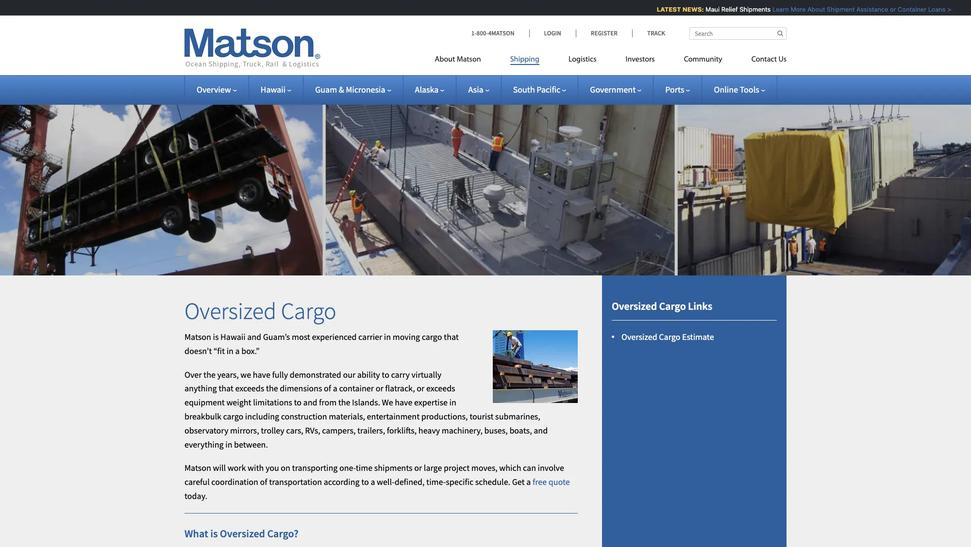Task type: vqa. For each thing, say whether or not it's contained in the screenshot.
"ventas@matson.com" 'link'
no



Task type: describe. For each thing, give the bounding box(es) containing it.
coordination
[[211, 477, 258, 488]]

matson for matson is hawaii and guam's most experienced carrier in moving cargo that doesn't "fit in a box."
[[185, 332, 211, 343]]

breakbulk
[[185, 411, 221, 422]]

transporting
[[292, 463, 338, 474]]

assistance
[[852, 5, 884, 13]]

800-
[[477, 29, 488, 37]]

community
[[684, 56, 722, 64]]

entertainment
[[367, 411, 420, 422]]

contact
[[752, 56, 777, 64]]

or left the container
[[886, 5, 892, 13]]

transportation
[[269, 477, 322, 488]]

relief
[[717, 5, 733, 13]]

with
[[248, 463, 264, 474]]

in right '"fit'
[[227, 346, 234, 357]]

1-800-4matson
[[471, 29, 515, 37]]

2 exceeds from the left
[[426, 383, 455, 395]]

matson inside the top menu navigation
[[457, 56, 481, 64]]

mirrors,
[[230, 425, 259, 436]]

cargo for oversized cargo
[[281, 297, 336, 326]]

hawaii inside 'matson is hawaii and guam's most experienced carrier in moving cargo that doesn't "fit in a box."'
[[221, 332, 246, 343]]

login link
[[529, 29, 576, 37]]

asia
[[468, 84, 484, 95]]

shipments
[[374, 463, 413, 474]]

contact us
[[752, 56, 787, 64]]

doesn't
[[185, 346, 212, 357]]

guam
[[315, 84, 337, 95]]

1-
[[471, 29, 477, 37]]

equipment
[[185, 397, 225, 408]]

estimate
[[682, 332, 714, 343]]

that inside over the years, we have fully demonstrated our ability to carry virtually anything that exceeds the dimensions of a container or flatrack, or exceeds equipment weight limitations to and from the islands. we have expertise in breakbulk cargo including construction materials, entertainment productions, tourist submarines, observatory mirrors, trolley cars, rvs, campers, trailers, forklifts, heavy machinery, buses, boats, and everything in between.
[[219, 383, 234, 395]]

is for what
[[210, 527, 218, 541]]

we
[[382, 397, 393, 408]]

container
[[893, 5, 922, 13]]

oversized for oversized cargo estimate
[[622, 332, 657, 343]]

virtually
[[412, 369, 442, 381]]

project
[[444, 463, 470, 474]]

shipments
[[735, 5, 766, 13]]

1 horizontal spatial the
[[266, 383, 278, 395]]

latest news: maui relief shipments learn more about shipment assistance or container loans >
[[652, 5, 947, 13]]

years,
[[217, 369, 239, 381]]

a inside over the years, we have fully demonstrated our ability to carry virtually anything that exceeds the dimensions of a container or flatrack, or exceeds equipment weight limitations to and from the islands. we have expertise in breakbulk cargo including construction materials, entertainment productions, tourist submarines, observatory mirrors, trolley cars, rvs, campers, trailers, forklifts, heavy machinery, buses, boats, and everything in between.
[[333, 383, 337, 395]]

of inside matson will work with you on transporting one-time shipments or large project moves, which can involve careful coordination of transportation according to a well-defined, time-specific schedule. get a
[[260, 477, 267, 488]]

loans
[[924, 5, 941, 13]]

a right get
[[527, 477, 531, 488]]

cargo inside over the years, we have fully demonstrated our ability to carry virtually anything that exceeds the dimensions of a container or flatrack, or exceeds equipment weight limitations to and from the islands. we have expertise in breakbulk cargo including construction materials, entertainment productions, tourist submarines, observatory mirrors, trolley cars, rvs, campers, trailers, forklifts, heavy machinery, buses, boats, and everything in between.
[[223, 411, 243, 422]]

from
[[319, 397, 337, 408]]

hawaii link
[[261, 84, 291, 95]]

logistics
[[569, 56, 597, 64]]

islands.
[[352, 397, 380, 408]]

most
[[292, 332, 310, 343]]

ports link
[[665, 84, 690, 95]]

between.
[[234, 439, 268, 450]]

alaska link
[[415, 84, 445, 95]]

0 horizontal spatial to
[[294, 397, 302, 408]]

over the years, we have fully demonstrated our ability to carry virtually anything that exceeds the dimensions of a container or flatrack, or exceeds equipment weight limitations to and from the islands. we have expertise in breakbulk cargo including construction materials, entertainment productions, tourist submarines, observatory mirrors, trolley cars, rvs, campers, trailers, forklifts, heavy machinery, buses, boats, and everything in between.
[[185, 369, 548, 450]]

2 horizontal spatial the
[[338, 397, 350, 408]]

guam & micronesia link
[[315, 84, 391, 95]]

online tools
[[714, 84, 759, 95]]

ability
[[357, 369, 380, 381]]

0 vertical spatial about
[[803, 5, 821, 13]]

news:
[[678, 5, 699, 13]]

dimensions
[[280, 383, 322, 395]]

1 vertical spatial have
[[395, 397, 412, 408]]

oversized for oversized cargo links
[[612, 300, 657, 313]]

register link
[[576, 29, 632, 37]]

learn
[[768, 5, 784, 13]]

a inside 'matson is hawaii and guam's most experienced carrier in moving cargo that doesn't "fit in a box."'
[[235, 346, 240, 357]]

register
[[591, 29, 618, 37]]

track
[[647, 29, 665, 37]]

track link
[[632, 29, 665, 37]]

about inside the top menu navigation
[[435, 56, 455, 64]]

top menu navigation
[[435, 51, 787, 71]]

matson will work with you on transporting one-time shipments or large project moves, which can involve careful coordination of transportation according to a well-defined, time-specific schedule. get a
[[185, 463, 564, 488]]

maui
[[701, 5, 715, 13]]

government
[[590, 84, 636, 95]]

0 vertical spatial have
[[253, 369, 270, 381]]

in down mirrors,
[[225, 439, 232, 450]]

and inside 'matson is hawaii and guam's most experienced carrier in moving cargo that doesn't "fit in a box."'
[[247, 332, 261, 343]]

productions,
[[421, 411, 468, 422]]

rvs,
[[305, 425, 320, 436]]

experienced
[[312, 332, 357, 343]]

oversized left cargo? on the bottom left of the page
[[220, 527, 265, 541]]

anything
[[185, 383, 217, 395]]

south pacific link
[[513, 84, 566, 95]]

more
[[786, 5, 801, 13]]

0 vertical spatial to
[[382, 369, 389, 381]]

logistics link
[[554, 51, 611, 71]]

machinery,
[[442, 425, 483, 436]]

matson is hawaii and guam's most experienced carrier in moving cargo that doesn't "fit in a box."
[[185, 332, 459, 357]]

according
[[324, 477, 360, 488]]

about matson link
[[435, 51, 496, 71]]

oversized for oversized cargo
[[185, 297, 276, 326]]

community link
[[670, 51, 737, 71]]

involve
[[538, 463, 564, 474]]

specific
[[446, 477, 474, 488]]

online tools link
[[714, 84, 765, 95]]

free quote link
[[533, 477, 570, 488]]

free
[[533, 477, 547, 488]]

materials,
[[329, 411, 365, 422]]

what
[[185, 527, 208, 541]]

is for matson
[[213, 332, 219, 343]]

including
[[245, 411, 279, 422]]



Task type: locate. For each thing, give the bounding box(es) containing it.
0 horizontal spatial cargo
[[223, 411, 243, 422]]

cargo for oversized cargo links
[[659, 300, 686, 313]]

exceeds up expertise
[[426, 383, 455, 395]]

a up from
[[333, 383, 337, 395]]

you
[[266, 463, 279, 474]]

is right what
[[210, 527, 218, 541]]

hawaii down the blue matson logo with ocean, shipping, truck, rail and logistics written beneath it.
[[261, 84, 286, 95]]

cargo inside 'matson is hawaii and guam's most experienced carrier in moving cargo that doesn't "fit in a box."'
[[422, 332, 442, 343]]

exceeds
[[235, 383, 264, 395], [426, 383, 455, 395]]

1 horizontal spatial have
[[395, 397, 412, 408]]

in
[[384, 332, 391, 343], [227, 346, 234, 357], [449, 397, 456, 408], [225, 439, 232, 450]]

to down dimensions
[[294, 397, 302, 408]]

2 vertical spatial and
[[534, 425, 548, 436]]

search image
[[777, 30, 783, 36]]

flatrack,
[[385, 383, 415, 395]]

cargo right moving
[[422, 332, 442, 343]]

of inside over the years, we have fully demonstrated our ability to carry virtually anything that exceeds the dimensions of a container or flatrack, or exceeds equipment weight limitations to and from the islands. we have expertise in breakbulk cargo including construction materials, entertainment productions, tourist submarines, observatory mirrors, trolley cars, rvs, campers, trailers, forklifts, heavy machinery, buses, boats, and everything in between.
[[324, 383, 331, 395]]

that right moving
[[444, 332, 459, 343]]

0 vertical spatial is
[[213, 332, 219, 343]]

heavy
[[419, 425, 440, 436]]

defined,
[[395, 477, 425, 488]]

moving
[[393, 332, 420, 343]]

a left well-
[[371, 477, 375, 488]]

None search field
[[690, 27, 787, 40]]

0 horizontal spatial and
[[247, 332, 261, 343]]

1 exceeds from the left
[[235, 383, 264, 395]]

submarines,
[[495, 411, 540, 422]]

0 horizontal spatial hawaii
[[221, 332, 246, 343]]

in right carrier
[[384, 332, 391, 343]]

to left carry on the left bottom of the page
[[382, 369, 389, 381]]

cargo up most
[[281, 297, 336, 326]]

carry
[[391, 369, 410, 381]]

oversized up '"fit'
[[185, 297, 276, 326]]

container
[[339, 383, 374, 395]]

asia link
[[468, 84, 489, 95]]

boats,
[[510, 425, 532, 436]]

overview link
[[197, 84, 237, 95]]

schedule.
[[475, 477, 510, 488]]

0 horizontal spatial the
[[204, 369, 216, 381]]

matson up careful
[[185, 463, 211, 474]]

exceeds down we
[[235, 383, 264, 395]]

cargo?
[[267, 527, 299, 541]]

about
[[803, 5, 821, 13], [435, 56, 455, 64]]

careful
[[185, 477, 210, 488]]

0 vertical spatial the
[[204, 369, 216, 381]]

what is oversized cargo?
[[185, 527, 299, 541]]

online
[[714, 84, 738, 95]]

0 horizontal spatial have
[[253, 369, 270, 381]]

1 horizontal spatial cargo
[[422, 332, 442, 343]]

and up the box."
[[247, 332, 261, 343]]

oversized cargo estimate
[[622, 332, 714, 343]]

about up alaska link
[[435, 56, 455, 64]]

is up '"fit'
[[213, 332, 219, 343]]

1 horizontal spatial and
[[303, 397, 317, 408]]

ports
[[665, 84, 684, 95]]

cargo left links
[[659, 300, 686, 313]]

or inside matson will work with you on transporting one-time shipments or large project moves, which can involve careful coordination of transportation according to a well-defined, time-specific schedule. get a
[[414, 463, 422, 474]]

oversized construction materials being prepared for breakbulk shipping. image
[[493, 331, 578, 404]]

is inside 'matson is hawaii and guam's most experienced carrier in moving cargo that doesn't "fit in a box."'
[[213, 332, 219, 343]]

1 vertical spatial is
[[210, 527, 218, 541]]

have
[[253, 369, 270, 381], [395, 397, 412, 408]]

cargo down weight
[[223, 411, 243, 422]]

or left large at left
[[414, 463, 422, 474]]

today.
[[185, 491, 207, 502]]

hawaii
[[261, 84, 286, 95], [221, 332, 246, 343]]

on
[[281, 463, 290, 474]]

over
[[185, 369, 202, 381]]

buses,
[[484, 425, 508, 436]]

moves,
[[471, 463, 498, 474]]

in up productions,
[[449, 397, 456, 408]]

carrier
[[358, 332, 382, 343]]

>
[[943, 5, 947, 13]]

us
[[779, 56, 787, 64]]

and up "construction"
[[303, 397, 317, 408]]

time
[[356, 463, 373, 474]]

free quote today.
[[185, 477, 570, 502]]

1 vertical spatial that
[[219, 383, 234, 395]]

we
[[241, 369, 251, 381]]

guam's
[[263, 332, 290, 343]]

shipping link
[[496, 51, 554, 71]]

1 vertical spatial matson
[[185, 332, 211, 343]]

oversized cargo estimate link
[[622, 332, 714, 343]]

the up limitations
[[266, 383, 278, 395]]

matson inside 'matson is hawaii and guam's most experienced carrier in moving cargo that doesn't "fit in a box."'
[[185, 332, 211, 343]]

weight
[[227, 397, 251, 408]]

latest
[[652, 5, 676, 13]]

shipment
[[822, 5, 850, 13]]

quote
[[549, 477, 570, 488]]

2 vertical spatial the
[[338, 397, 350, 408]]

0 horizontal spatial that
[[219, 383, 234, 395]]

campers,
[[322, 425, 356, 436]]

to down time
[[361, 477, 369, 488]]

a left the box."
[[235, 346, 240, 357]]

matson for matson will work with you on transporting one-time shipments or large project moves, which can involve careful coordination of transportation according to a well-defined, time-specific schedule. get a
[[185, 463, 211, 474]]

cargo left estimate
[[659, 332, 681, 343]]

government link
[[590, 84, 642, 95]]

forklifts,
[[387, 425, 417, 436]]

1-800-4matson link
[[471, 29, 529, 37]]

work
[[228, 463, 246, 474]]

well-
[[377, 477, 395, 488]]

of up from
[[324, 383, 331, 395]]

hawaii up '"fit'
[[221, 332, 246, 343]]

about right more
[[803, 5, 821, 13]]

cargo
[[281, 297, 336, 326], [659, 300, 686, 313], [659, 332, 681, 343]]

0 vertical spatial cargo
[[422, 332, 442, 343]]

0 horizontal spatial of
[[260, 477, 267, 488]]

have down the "flatrack,"
[[395, 397, 412, 408]]

shipping
[[510, 56, 539, 64]]

our
[[343, 369, 356, 381]]

fully
[[272, 369, 288, 381]]

1 vertical spatial and
[[303, 397, 317, 408]]

oversized down oversized cargo links
[[622, 332, 657, 343]]

matson down 1-
[[457, 56, 481, 64]]

one-
[[339, 463, 356, 474]]

0 vertical spatial of
[[324, 383, 331, 395]]

oversized cargo links
[[612, 300, 713, 313]]

1 vertical spatial of
[[260, 477, 267, 488]]

0 vertical spatial and
[[247, 332, 261, 343]]

1 vertical spatial hawaii
[[221, 332, 246, 343]]

box."
[[241, 346, 260, 357]]

that inside 'matson is hawaii and guam's most experienced carrier in moving cargo that doesn't "fit in a box."'
[[444, 332, 459, 343]]

1 horizontal spatial to
[[361, 477, 369, 488]]

to inside matson will work with you on transporting one-time shipments or large project moves, which can involve careful coordination of transportation according to a well-defined, time-specific schedule. get a
[[361, 477, 369, 488]]

expertise
[[414, 397, 448, 408]]

0 horizontal spatial exceeds
[[235, 383, 264, 395]]

1 vertical spatial the
[[266, 383, 278, 395]]

tools
[[740, 84, 759, 95]]

the right over
[[204, 369, 216, 381]]

Search search field
[[690, 27, 787, 40]]

1 vertical spatial cargo
[[223, 411, 243, 422]]

1 vertical spatial about
[[435, 56, 455, 64]]

alaska
[[415, 84, 439, 95]]

2 horizontal spatial and
[[534, 425, 548, 436]]

have right we
[[253, 369, 270, 381]]

1 horizontal spatial that
[[444, 332, 459, 343]]

can
[[523, 463, 536, 474]]

2 vertical spatial matson
[[185, 463, 211, 474]]

which
[[499, 463, 521, 474]]

2 horizontal spatial to
[[382, 369, 389, 381]]

tourist
[[470, 411, 494, 422]]

matson up doesn't
[[185, 332, 211, 343]]

matson
[[457, 56, 481, 64], [185, 332, 211, 343], [185, 463, 211, 474]]

cargo for oversized cargo estimate
[[659, 332, 681, 343]]

1 horizontal spatial about
[[803, 5, 821, 13]]

that down years,
[[219, 383, 234, 395]]

blue matson logo with ocean, shipping, truck, rail and logistics written beneath it. image
[[185, 29, 321, 68]]

micronesia
[[346, 84, 385, 95]]

0 vertical spatial matson
[[457, 56, 481, 64]]

oversized cargo links section
[[590, 276, 799, 548]]

of down with
[[260, 477, 267, 488]]

or up we
[[376, 383, 383, 395]]

matson inside matson will work with you on transporting one-time shipments or large project moves, which can involve careful coordination of transportation according to a well-defined, time-specific schedule. get a
[[185, 463, 211, 474]]

or down virtually
[[417, 383, 425, 395]]

oversized up oversized cargo estimate
[[612, 300, 657, 313]]

the up materials,
[[338, 397, 350, 408]]

1 horizontal spatial exceeds
[[426, 383, 455, 395]]

0 horizontal spatial about
[[435, 56, 455, 64]]

and right boats,
[[534, 425, 548, 436]]

0 vertical spatial that
[[444, 332, 459, 343]]

1 horizontal spatial of
[[324, 383, 331, 395]]

trolley
[[261, 425, 284, 436]]

guam & micronesia
[[315, 84, 385, 95]]

everything
[[185, 439, 224, 450]]

1 vertical spatial to
[[294, 397, 302, 408]]

trailers,
[[357, 425, 385, 436]]

&
[[339, 84, 344, 95]]

construction
[[281, 411, 327, 422]]

the
[[204, 369, 216, 381], [266, 383, 278, 395], [338, 397, 350, 408]]

oversized cargo
[[185, 297, 336, 326]]

0 vertical spatial hawaii
[[261, 84, 286, 95]]

2 vertical spatial to
[[361, 477, 369, 488]]

observatory
[[185, 425, 228, 436]]

4matson
[[488, 29, 515, 37]]

oversized cargo being loaded onto matson containership for breakbulk shipping. image
[[0, 89, 971, 276]]

1 horizontal spatial hawaii
[[261, 84, 286, 95]]



